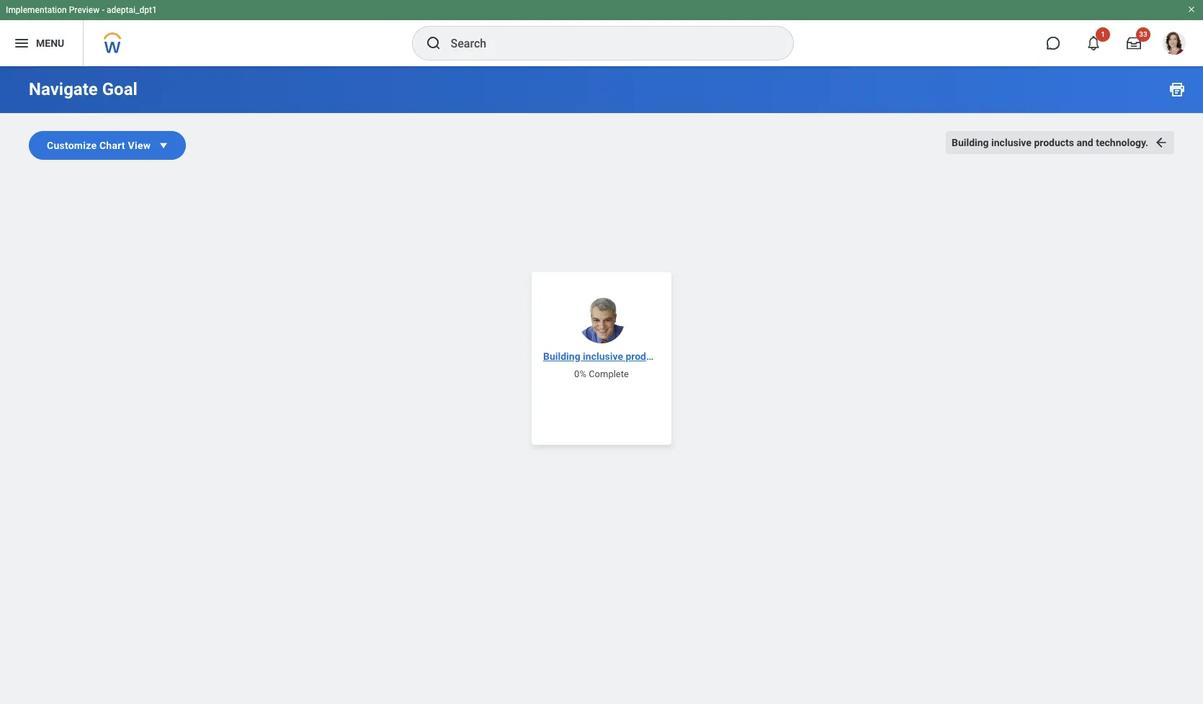 Task type: vqa. For each thing, say whether or not it's contained in the screenshot.
Initiate Compensation Review Process Element to the bottom
no



Task type: locate. For each thing, give the bounding box(es) containing it.
0 vertical spatial building
[[952, 137, 989, 148]]

-
[[102, 5, 105, 15]]

1 vertical spatial technology.
[[688, 351, 740, 362]]

building inclusive products and technology. link
[[538, 349, 740, 364]]

inbox large image
[[1127, 36, 1141, 50]]

customize chart view button
[[29, 131, 186, 160]]

1 vertical spatial and
[[668, 351, 685, 362]]

inclusive
[[992, 137, 1032, 148], [583, 351, 623, 362]]

1 horizontal spatial products
[[1034, 137, 1074, 148]]

menu button
[[0, 20, 83, 66]]

0 horizontal spatial products
[[626, 351, 666, 362]]

0 vertical spatial inclusive
[[992, 137, 1032, 148]]

navigate goal main content
[[0, 63, 1203, 705]]

0 vertical spatial technology.
[[1096, 137, 1149, 148]]

inclusive inside button
[[992, 137, 1032, 148]]

customize
[[47, 140, 97, 151]]

0 horizontal spatial technology.
[[688, 351, 740, 362]]

1 horizontal spatial and
[[1077, 137, 1094, 148]]

and
[[1077, 137, 1094, 148], [668, 351, 685, 362]]

Search Workday  search field
[[451, 27, 763, 59]]

building inclusive products and technology. button
[[946, 131, 1175, 154]]

building
[[952, 137, 989, 148], [543, 351, 580, 362]]

0 horizontal spatial and
[[668, 351, 685, 362]]

0 vertical spatial building inclusive products and technology.
[[952, 137, 1149, 148]]

navigate
[[29, 79, 98, 99]]

1 horizontal spatial building inclusive products and technology.
[[952, 137, 1149, 148]]

0% complete
[[574, 369, 629, 380]]

technology. inside button
[[1096, 137, 1149, 148]]

0 horizontal spatial building inclusive products and technology.
[[543, 351, 740, 362]]

1 vertical spatial inclusive
[[583, 351, 623, 362]]

1 horizontal spatial building
[[952, 137, 989, 148]]

menu banner
[[0, 0, 1203, 66]]

1 horizontal spatial inclusive
[[992, 137, 1032, 148]]

justify image
[[13, 35, 30, 52]]

33 button
[[1118, 27, 1151, 59]]

complete
[[589, 369, 629, 380]]

1 vertical spatial building
[[543, 351, 580, 362]]

0 horizontal spatial inclusive
[[583, 351, 623, 362]]

products
[[1034, 137, 1074, 148], [626, 351, 666, 362]]

print org chart image
[[1169, 81, 1186, 98]]

0 vertical spatial and
[[1077, 137, 1094, 148]]

technology.
[[1096, 137, 1149, 148], [688, 351, 740, 362]]

1 horizontal spatial technology.
[[1096, 137, 1149, 148]]

1 button
[[1078, 27, 1110, 59]]

building inside button
[[952, 137, 989, 148]]

0 vertical spatial products
[[1034, 137, 1074, 148]]

profile logan mcneil image
[[1163, 32, 1186, 58]]

building inclusive products and technology.
[[952, 137, 1149, 148], [543, 351, 740, 362]]



Task type: describe. For each thing, give the bounding box(es) containing it.
preview
[[69, 5, 100, 15]]

products inside button
[[1034, 137, 1074, 148]]

implementation
[[6, 5, 67, 15]]

notifications large image
[[1087, 36, 1101, 50]]

building inclusive products and technology. inside button
[[952, 137, 1149, 148]]

1 vertical spatial building inclusive products and technology.
[[543, 351, 740, 362]]

33
[[1139, 30, 1148, 38]]

chart
[[99, 140, 125, 151]]

and inside button
[[1077, 137, 1094, 148]]

goal
[[102, 79, 138, 99]]

search image
[[425, 35, 442, 52]]

close environment banner image
[[1187, 5, 1196, 14]]

navigate goal
[[29, 79, 138, 99]]

0 horizontal spatial building
[[543, 351, 580, 362]]

adeptai_dpt1
[[107, 5, 157, 15]]

1
[[1101, 30, 1105, 38]]

implementation preview -   adeptai_dpt1
[[6, 5, 157, 15]]

customize chart view
[[47, 140, 151, 151]]

0%
[[574, 369, 586, 380]]

caret down image
[[157, 138, 171, 153]]

arrow left image
[[1154, 135, 1169, 150]]

view
[[128, 140, 151, 151]]

menu
[[36, 37, 64, 49]]

1 vertical spatial products
[[626, 351, 666, 362]]



